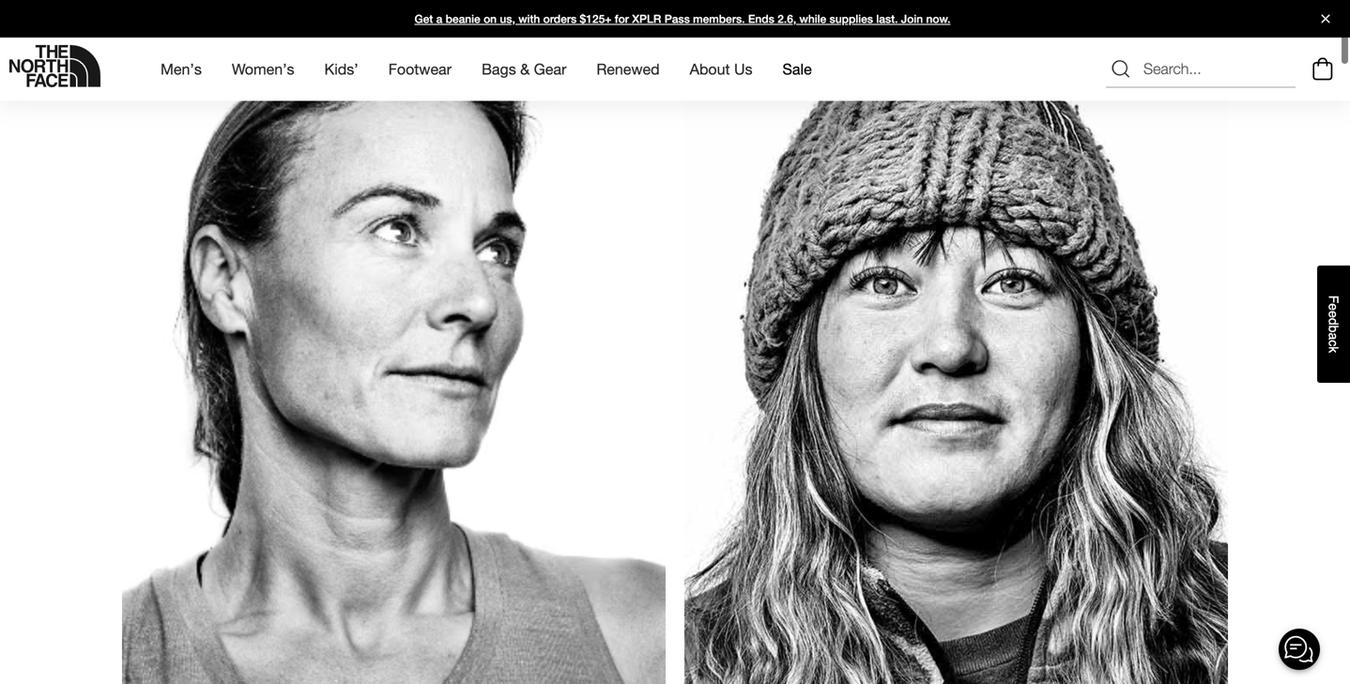Task type: locate. For each thing, give the bounding box(es) containing it.
f
[[1326, 296, 1341, 304]]

&
[[520, 60, 530, 78]]

last.
[[876, 12, 898, 25]]

footwear
[[388, 60, 452, 78]]

close image
[[1314, 15, 1338, 23]]

e up b
[[1326, 311, 1341, 318]]

a up k
[[1326, 333, 1341, 340]]

the north face home page image
[[9, 45, 100, 87]]

while
[[800, 12, 827, 25]]

get
[[415, 12, 433, 25]]

get a beanie on us, with orders $125+ for xplr pass members. ends 2.6, while supplies last. join now. link
[[0, 0, 1350, 38]]

e up d
[[1326, 304, 1341, 311]]

a right get
[[436, 12, 443, 25]]

e
[[1326, 304, 1341, 311], [1326, 311, 1341, 318]]

a inside button
[[1326, 333, 1341, 340]]

women's
[[232, 60, 294, 78]]

0 horizontal spatial a
[[436, 12, 443, 25]]

sale link
[[783, 44, 812, 95]]

search all image
[[1110, 58, 1132, 81]]

about
[[690, 60, 730, 78]]

with
[[519, 12, 540, 25]]

hilaree nelson image
[[122, 25, 666, 685]]

get a beanie on us, with orders $125+ for xplr pass members. ends 2.6, while supplies last. join now.
[[415, 12, 951, 25]]

1 horizontal spatial a
[[1326, 333, 1341, 340]]

members.
[[693, 12, 745, 25]]

now.
[[926, 12, 951, 25]]

jess kimura image
[[685, 25, 1228, 685]]

about us
[[690, 60, 753, 78]]

d
[[1326, 318, 1341, 326]]

for
[[615, 12, 629, 25]]

1 vertical spatial a
[[1326, 333, 1341, 340]]

pass
[[665, 12, 690, 25]]

f e e d b a c k
[[1326, 296, 1341, 353]]

k
[[1326, 347, 1341, 353]]

on
[[484, 12, 497, 25]]

a
[[436, 12, 443, 25], [1326, 333, 1341, 340]]

sale
[[783, 60, 812, 78]]

$125+
[[580, 12, 612, 25]]

gear
[[534, 60, 567, 78]]



Task type: vqa. For each thing, say whether or not it's contained in the screenshot.
Get a beanie on us, with orders $125+ for XPLR Pass members. Ends 2.6, while supplies last. Join now.
yes



Task type: describe. For each thing, give the bounding box(es) containing it.
kids' link
[[324, 44, 358, 95]]

2.6,
[[778, 12, 796, 25]]

Search search field
[[1106, 50, 1296, 88]]

orders
[[543, 12, 577, 25]]

women's link
[[232, 44, 294, 95]]

us
[[734, 60, 753, 78]]

beanie
[[446, 12, 481, 25]]

b
[[1326, 326, 1341, 333]]

bags & gear
[[482, 60, 567, 78]]

supplies
[[830, 12, 873, 25]]

ends
[[748, 12, 775, 25]]

2 e from the top
[[1326, 311, 1341, 318]]

kids'
[[324, 60, 358, 78]]

bags & gear link
[[482, 44, 567, 95]]

0 vertical spatial a
[[436, 12, 443, 25]]

bags
[[482, 60, 516, 78]]

f e e d b a c k button
[[1317, 266, 1350, 383]]

xplr
[[632, 12, 661, 25]]

about us link
[[690, 44, 753, 95]]

join
[[901, 12, 923, 25]]

us,
[[500, 12, 515, 25]]

men's
[[161, 60, 202, 78]]

view cart image
[[1308, 55, 1338, 83]]

c
[[1326, 340, 1341, 347]]

men's link
[[161, 44, 202, 95]]

renewed link
[[597, 44, 660, 95]]

renewed
[[597, 60, 660, 78]]

footwear link
[[388, 44, 452, 95]]

1 e from the top
[[1326, 304, 1341, 311]]



